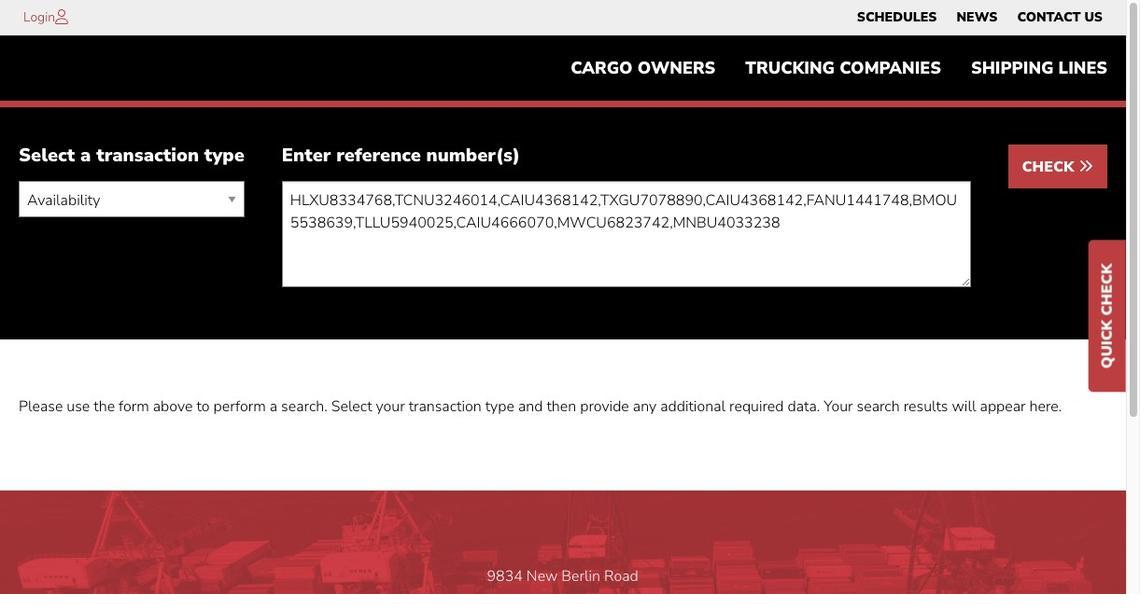 Task type: vqa. For each thing, say whether or not it's contained in the screenshot.
the bottommost transaction
yes



Task type: locate. For each thing, give the bounding box(es) containing it.
0 horizontal spatial select
[[19, 143, 75, 168]]

required
[[730, 397, 784, 418]]

trucking companies link
[[731, 50, 956, 87]]

and
[[518, 397, 543, 418]]

above
[[153, 397, 193, 418]]

1 vertical spatial menu bar
[[556, 50, 1123, 87]]

type left and
[[485, 397, 515, 418]]

0 vertical spatial a
[[80, 143, 91, 168]]

owners
[[638, 57, 716, 80]]

use
[[67, 397, 90, 418]]

menu bar
[[847, 5, 1113, 31], [556, 50, 1123, 87]]

check inside quick check link
[[1098, 264, 1118, 316]]

login link
[[23, 8, 55, 26]]

companies
[[840, 57, 941, 80]]

news
[[957, 8, 998, 26]]

type
[[204, 143, 245, 168], [485, 397, 515, 418]]

menu bar containing schedules
[[847, 5, 1113, 31]]

0 vertical spatial menu bar
[[847, 5, 1113, 31]]

type left enter on the top left of the page
[[204, 143, 245, 168]]

appear
[[980, 397, 1026, 418]]

select
[[19, 143, 75, 168], [331, 397, 372, 418]]

any
[[633, 397, 657, 418]]

1 horizontal spatial check
[[1098, 264, 1118, 316]]

select a transaction type
[[19, 143, 245, 168]]

0 vertical spatial select
[[19, 143, 75, 168]]

menu bar up shipping
[[847, 5, 1113, 31]]

1 vertical spatial select
[[331, 397, 372, 418]]

1 horizontal spatial transaction
[[409, 397, 482, 418]]

us
[[1085, 8, 1103, 26]]

number(s)
[[426, 143, 520, 168]]

0 horizontal spatial type
[[204, 143, 245, 168]]

cargo owners
[[571, 57, 716, 80]]

0 horizontal spatial check
[[1022, 157, 1079, 178]]

quick check
[[1098, 264, 1118, 369]]

0 vertical spatial type
[[204, 143, 245, 168]]

menu bar containing cargo owners
[[556, 50, 1123, 87]]

shipping lines
[[971, 57, 1108, 80]]

1 horizontal spatial a
[[270, 397, 277, 418]]

search.
[[281, 397, 328, 418]]

news link
[[957, 5, 998, 31]]

0 vertical spatial transaction
[[96, 143, 199, 168]]

contact us link
[[1018, 5, 1103, 31]]

0 vertical spatial check
[[1022, 157, 1079, 178]]

data.
[[788, 397, 820, 418]]

a
[[80, 143, 91, 168], [270, 397, 277, 418]]

reference
[[336, 143, 421, 168]]

0 horizontal spatial a
[[80, 143, 91, 168]]

check
[[1022, 157, 1079, 178], [1098, 264, 1118, 316]]

cargo owners link
[[556, 50, 731, 87]]

menu bar down 'schedules' link
[[556, 50, 1123, 87]]

transaction
[[96, 143, 199, 168], [409, 397, 482, 418]]

1 vertical spatial check
[[1098, 264, 1118, 316]]

1 vertical spatial type
[[485, 397, 515, 418]]

9834
[[487, 567, 523, 587]]

1 vertical spatial a
[[270, 397, 277, 418]]

0 horizontal spatial transaction
[[96, 143, 199, 168]]

road
[[604, 567, 639, 587]]

then
[[547, 397, 577, 418]]

please
[[19, 397, 63, 418]]

Enter reference number(s) text field
[[282, 182, 971, 288]]

please use the form above to perform a search. select your transaction type and then provide any additional required data. your search results will appear here.
[[19, 397, 1062, 418]]



Task type: describe. For each thing, give the bounding box(es) containing it.
your
[[824, 397, 853, 418]]

contact us
[[1018, 8, 1103, 26]]

additional
[[661, 397, 726, 418]]

trucking
[[746, 57, 835, 80]]

schedules
[[857, 8, 937, 26]]

the
[[94, 397, 115, 418]]

1 vertical spatial transaction
[[409, 397, 482, 418]]

quick
[[1098, 320, 1118, 369]]

shipping
[[971, 57, 1054, 80]]

check inside check button
[[1022, 157, 1079, 178]]

to
[[197, 397, 210, 418]]

will
[[952, 397, 977, 418]]

shipping lines link
[[956, 50, 1123, 87]]

trucking companies
[[746, 57, 941, 80]]

9834 new berlin road
[[487, 567, 639, 587]]

here.
[[1030, 397, 1062, 418]]

check button
[[1008, 145, 1108, 189]]

your
[[376, 397, 405, 418]]

lines
[[1059, 57, 1108, 80]]

new
[[527, 567, 558, 587]]

cargo
[[571, 57, 633, 80]]

login
[[23, 8, 55, 26]]

contact
[[1018, 8, 1081, 26]]

enter reference number(s)
[[282, 143, 520, 168]]

9834 new berlin road footer
[[0, 491, 1126, 595]]

quick check link
[[1089, 240, 1126, 392]]

search
[[857, 397, 900, 418]]

provide
[[580, 397, 629, 418]]

schedules link
[[857, 5, 937, 31]]

enter
[[282, 143, 331, 168]]

angle double right image
[[1079, 159, 1094, 174]]

1 horizontal spatial type
[[485, 397, 515, 418]]

form
[[119, 397, 149, 418]]

results
[[904, 397, 948, 418]]

user image
[[55, 9, 68, 24]]

1 horizontal spatial select
[[331, 397, 372, 418]]

perform
[[213, 397, 266, 418]]

berlin
[[562, 567, 601, 587]]



